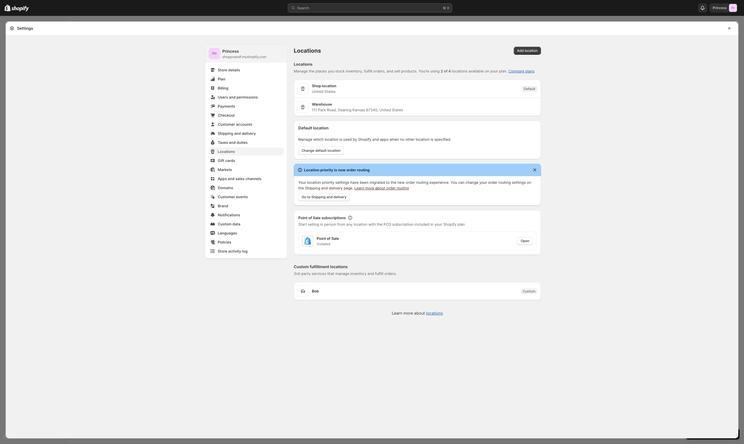 Task type: locate. For each thing, give the bounding box(es) containing it.
1 vertical spatial locations
[[330, 265, 348, 270]]

of for point of sale installed
[[327, 237, 331, 241]]

2 vertical spatial delivery
[[334, 195, 347, 199]]

1 horizontal spatial custom
[[294, 265, 309, 270]]

stock
[[335, 69, 345, 73]]

search
[[297, 6, 309, 10]]

0 vertical spatial store
[[218, 68, 227, 72]]

location right your
[[307, 180, 321, 185]]

0 vertical spatial learn
[[355, 186, 364, 191]]

to up learn more about order routing link at the top of the page
[[386, 180, 390, 185]]

to right go on the left top of page
[[307, 195, 311, 199]]

shipping down your
[[305, 186, 320, 191]]

activity
[[228, 249, 241, 254]]

about
[[375, 186, 385, 191], [414, 311, 425, 316]]

more
[[365, 186, 374, 191], [404, 311, 413, 316]]

of right 2
[[444, 69, 448, 73]]

fulfill left orders, on the top right
[[364, 69, 372, 73]]

1 vertical spatial shopify
[[443, 222, 457, 227]]

1 vertical spatial learn
[[392, 311, 403, 316]]

default
[[315, 149, 327, 153]]

1 vertical spatial united
[[380, 108, 391, 112]]

and up the subscriptions
[[327, 195, 333, 199]]

your right included
[[435, 222, 442, 227]]

princess
[[713, 6, 727, 10], [222, 49, 239, 54]]

states right 67340,
[[392, 108, 403, 112]]

1 horizontal spatial is
[[340, 137, 342, 142]]

0 vertical spatial your
[[491, 69, 498, 73]]

store down policies
[[218, 249, 227, 254]]

brand
[[218, 204, 228, 209]]

0 horizontal spatial more
[[365, 186, 374, 191]]

2 customer from the top
[[218, 195, 235, 199]]

fulfill inside custom fulfillment locations 3rd-party services that manage inventory and fulfill orders.
[[375, 272, 384, 276]]

0 horizontal spatial shopify
[[358, 137, 372, 142]]

1 horizontal spatial states
[[392, 108, 403, 112]]

location priority is now order routing
[[304, 168, 370, 172]]

2 vertical spatial of
[[327, 237, 331, 241]]

users and permissions link
[[209, 93, 284, 101]]

1 vertical spatial delivery
[[329, 186, 343, 191]]

priority
[[320, 168, 333, 172], [322, 180, 335, 185]]

dialog
[[741, 22, 744, 439]]

delivery down page.
[[334, 195, 347, 199]]

0 vertical spatial states
[[325, 89, 336, 94]]

change default location button
[[298, 147, 344, 155]]

location right default in the left of the page
[[328, 149, 341, 153]]

places
[[316, 69, 327, 73]]

fulfill left orders.
[[375, 272, 384, 276]]

1 vertical spatial priority
[[322, 180, 335, 185]]

and right taxes
[[229, 140, 236, 145]]

2 vertical spatial locations
[[426, 311, 443, 316]]

0 vertical spatial custom
[[218, 222, 232, 227]]

1 vertical spatial fulfill
[[375, 272, 384, 276]]

when
[[390, 137, 399, 142]]

0 vertical spatial fulfill
[[364, 69, 372, 73]]

delivery
[[242, 131, 256, 136], [329, 186, 343, 191], [334, 195, 347, 199]]

shipping and delivery
[[218, 131, 256, 136]]

1 vertical spatial manage
[[298, 137, 312, 142]]

0 vertical spatial shipping
[[218, 131, 233, 136]]

store activity log
[[218, 249, 248, 254]]

sale down person
[[332, 237, 339, 241]]

and inside custom fulfillment locations 3rd-party services that manage inventory and fulfill orders.
[[368, 272, 374, 276]]

sale
[[313, 216, 321, 220], [332, 237, 339, 241]]

orders,
[[374, 69, 386, 73]]

1 vertical spatial custom
[[294, 265, 309, 270]]

more left locations link
[[404, 311, 413, 316]]

pos
[[384, 222, 391, 227]]

united
[[312, 89, 324, 94], [380, 108, 391, 112]]

1 vertical spatial default
[[298, 126, 312, 131]]

can
[[458, 180, 465, 185]]

log
[[242, 249, 248, 254]]

the
[[309, 69, 315, 73], [391, 180, 397, 185], [298, 186, 304, 191], [377, 222, 383, 227]]

change
[[466, 180, 479, 185]]

67340,
[[366, 108, 379, 112]]

1 vertical spatial store
[[218, 249, 227, 254]]

open link
[[518, 237, 533, 245]]

0 vertical spatial princess
[[713, 6, 727, 10]]

your right change
[[480, 180, 487, 185]]

location up which
[[313, 126, 329, 131]]

1 vertical spatial on
[[527, 180, 531, 185]]

available
[[469, 69, 484, 73]]

customer down domains
[[218, 195, 235, 199]]

warehouse
[[312, 102, 332, 107]]

and left 'apps'
[[373, 137, 379, 142]]

0 horizontal spatial sale
[[313, 216, 321, 220]]

dearing
[[338, 108, 352, 112]]

united down shop
[[312, 89, 324, 94]]

in down point of sale subscriptions
[[320, 222, 323, 227]]

and right inventory
[[368, 272, 374, 276]]

0 horizontal spatial to
[[307, 195, 311, 199]]

custom for data
[[218, 222, 232, 227]]

specified.
[[435, 137, 452, 142]]

shopify right the by
[[358, 137, 372, 142]]

0 vertical spatial about
[[375, 186, 385, 191]]

1 vertical spatial your
[[480, 180, 487, 185]]

of up selling
[[309, 216, 312, 220]]

delivery inside the shipping and delivery link
[[242, 131, 256, 136]]

learn for learn more about locations
[[392, 311, 403, 316]]

1 horizontal spatial princess image
[[729, 4, 737, 12]]

states
[[325, 89, 336, 94], [392, 108, 403, 112]]

1 vertical spatial locations
[[294, 62, 313, 67]]

the left places
[[309, 69, 315, 73]]

1 vertical spatial more
[[404, 311, 413, 316]]

1 customer from the top
[[218, 122, 235, 127]]

shopify image
[[5, 4, 11, 11], [11, 6, 29, 12]]

services
[[312, 272, 326, 276]]

checkout link
[[209, 111, 284, 119]]

custom data link
[[209, 220, 284, 228]]

page.
[[344, 186, 354, 191]]

your left plan.
[[491, 69, 498, 73]]

united inside shop location united states
[[312, 89, 324, 94]]

apps and sales channels
[[218, 177, 262, 181]]

1 horizontal spatial princess
[[713, 6, 727, 10]]

to
[[386, 180, 390, 185], [307, 195, 311, 199]]

of inside 'locations manage the places you stock inventory, fulfill orders, and sell products. you're using 2 of 4 locations available on your plan. compare plans'
[[444, 69, 448, 73]]

priority up go to shipping and delivery
[[322, 180, 335, 185]]

delivery inside your location priority settings have been migrated to the new order routing experience. you can change your order routing settings on the shipping and delivery page.
[[329, 186, 343, 191]]

add location link
[[514, 47, 541, 55]]

learn more about order routing link
[[355, 186, 409, 191]]

and up go to shipping and delivery
[[321, 186, 328, 191]]

0 horizontal spatial is
[[334, 168, 337, 172]]

custom
[[218, 222, 232, 227], [294, 265, 309, 270], [523, 290, 536, 294]]

1 horizontal spatial to
[[386, 180, 390, 185]]

custom inside shop settings menu element
[[218, 222, 232, 227]]

delivery up taxes and duties link
[[242, 131, 256, 136]]

go to shipping and delivery
[[302, 195, 347, 199]]

2 in from the left
[[431, 222, 434, 227]]

of inside point of sale installed
[[327, 237, 331, 241]]

0 horizontal spatial princess image
[[209, 48, 220, 59]]

princess for princess
[[713, 6, 727, 10]]

1 horizontal spatial fulfill
[[375, 272, 384, 276]]

2 vertical spatial locations
[[218, 150, 235, 154]]

1 settings from the left
[[336, 180, 350, 185]]

shipping
[[218, 131, 233, 136], [305, 186, 320, 191], [312, 195, 326, 199]]

0 vertical spatial default
[[524, 87, 536, 91]]

to inside your location priority settings have been migrated to the new order routing experience. you can change your order routing settings on the shipping and delivery page.
[[386, 180, 390, 185]]

1 horizontal spatial united
[[380, 108, 391, 112]]

0 horizontal spatial of
[[309, 216, 312, 220]]

0 horizontal spatial princess
[[222, 49, 239, 54]]

1 horizontal spatial in
[[431, 222, 434, 227]]

sale up selling
[[313, 216, 321, 220]]

on inside 'locations manage the places you stock inventory, fulfill orders, and sell products. you're using 2 of 4 locations available on your plan. compare plans'
[[485, 69, 489, 73]]

gift cards
[[218, 159, 235, 163]]

more down been at the left of page
[[365, 186, 374, 191]]

0 horizontal spatial on
[[485, 69, 489, 73]]

1 store from the top
[[218, 68, 227, 72]]

used
[[343, 137, 352, 142]]

store details link
[[209, 66, 284, 74]]

0 vertical spatial more
[[365, 186, 374, 191]]

sale inside point of sale installed
[[332, 237, 339, 241]]

on inside your location priority settings have been migrated to the new order routing experience. you can change your order routing settings on the shipping and delivery page.
[[527, 180, 531, 185]]

1 vertical spatial of
[[309, 216, 312, 220]]

1 in from the left
[[320, 222, 323, 227]]

park
[[318, 108, 326, 112]]

of
[[444, 69, 448, 73], [309, 216, 312, 220], [327, 237, 331, 241]]

united right 67340,
[[380, 108, 391, 112]]

taxes and duties
[[218, 140, 248, 145]]

and left sell
[[387, 69, 393, 73]]

manage inside 'locations manage the places you stock inventory, fulfill orders, and sell products. you're using 2 of 4 locations available on your plan. compare plans'
[[294, 69, 308, 73]]

0 vertical spatial to
[[386, 180, 390, 185]]

and right apps
[[228, 177, 235, 181]]

billing
[[218, 86, 228, 91]]

1 horizontal spatial of
[[327, 237, 331, 241]]

shop settings menu element
[[205, 45, 287, 259]]

point of sale link
[[317, 236, 340, 242]]

customer
[[218, 122, 235, 127], [218, 195, 235, 199]]

location right any in the left of the page
[[354, 222, 368, 227]]

1 horizontal spatial your
[[480, 180, 487, 185]]

1 horizontal spatial default
[[524, 87, 536, 91]]

1 horizontal spatial settings
[[512, 180, 526, 185]]

default down the plans
[[524, 87, 536, 91]]

locations up shop
[[294, 62, 313, 67]]

customer inside 'link'
[[218, 122, 235, 127]]

customer down checkout
[[218, 122, 235, 127]]

0 vertical spatial locations
[[294, 47, 321, 54]]

1 vertical spatial states
[[392, 108, 403, 112]]

princess for princess shoppoasdf.myshopify.com
[[222, 49, 239, 54]]

united inside warehouse 111 park road, dearing kansas 67340, united states
[[380, 108, 391, 112]]

point inside point of sale installed
[[317, 237, 326, 241]]

1 vertical spatial about
[[414, 311, 425, 316]]

1 horizontal spatial on
[[527, 180, 531, 185]]

shop
[[312, 84, 321, 88]]

point up start
[[298, 216, 308, 220]]

0 vertical spatial shopify
[[358, 137, 372, 142]]

point
[[298, 216, 308, 220], [317, 237, 326, 241]]

princess inside princess shoppoasdf.myshopify.com
[[222, 49, 239, 54]]

custom inside custom fulfillment locations 3rd-party services that manage inventory and fulfill orders.
[[294, 265, 309, 270]]

other
[[406, 137, 415, 142]]

locations inside custom fulfillment locations 3rd-party services that manage inventory and fulfill orders.
[[330, 265, 348, 270]]

0 horizontal spatial shopify image
[[5, 4, 11, 11]]

languages
[[218, 231, 237, 236]]

about left locations link
[[414, 311, 425, 316]]

point up installed on the left of page
[[317, 237, 326, 241]]

locations inside shop settings menu element
[[218, 150, 235, 154]]

shopify left "plan"
[[443, 222, 457, 227]]

in right included
[[431, 222, 434, 227]]

default
[[524, 87, 536, 91], [298, 126, 312, 131]]

migrated
[[370, 180, 385, 185]]

default down 111
[[298, 126, 312, 131]]

that
[[327, 272, 334, 276]]

2 horizontal spatial of
[[444, 69, 448, 73]]

about down migrated
[[375, 186, 385, 191]]

the inside 'locations manage the places you stock inventory, fulfill orders, and sell products. you're using 2 of 4 locations available on your plan. compare plans'
[[309, 69, 315, 73]]

in
[[320, 222, 323, 227], [431, 222, 434, 227]]

0 horizontal spatial about
[[375, 186, 385, 191]]

2 vertical spatial your
[[435, 222, 442, 227]]

and down customer accounts
[[234, 131, 241, 136]]

of up installed on the left of page
[[327, 237, 331, 241]]

1 vertical spatial customer
[[218, 195, 235, 199]]

princess image
[[729, 4, 737, 12], [209, 48, 220, 59]]

locations up places
[[294, 47, 321, 54]]

payments link
[[209, 102, 284, 110]]

1 vertical spatial shipping
[[305, 186, 320, 191]]

0 horizontal spatial custom
[[218, 222, 232, 227]]

brand link
[[209, 202, 284, 210]]

shipping up taxes
[[218, 131, 233, 136]]

subscriptions
[[322, 216, 346, 220]]

0 horizontal spatial in
[[320, 222, 323, 227]]

2 store from the top
[[218, 249, 227, 254]]

about for locations
[[414, 311, 425, 316]]

2 vertical spatial custom
[[523, 290, 536, 294]]

1 horizontal spatial about
[[414, 311, 425, 316]]

2 horizontal spatial locations
[[452, 69, 468, 73]]

the down your
[[298, 186, 304, 191]]

is left specified.
[[431, 137, 434, 142]]

1 horizontal spatial locations
[[426, 311, 443, 316]]

1 vertical spatial point
[[317, 237, 326, 241]]

manage left places
[[294, 69, 308, 73]]

0 vertical spatial united
[[312, 89, 324, 94]]

locations link
[[426, 311, 443, 316]]

1 horizontal spatial more
[[404, 311, 413, 316]]

is left used
[[340, 137, 342, 142]]

0 vertical spatial on
[[485, 69, 489, 73]]

111
[[312, 108, 317, 112]]

store up the "plan" in the top left of the page
[[218, 68, 227, 72]]

1 vertical spatial princess
[[222, 49, 239, 54]]

is left now
[[334, 168, 337, 172]]

location right shop
[[322, 84, 336, 88]]

0 vertical spatial locations
[[452, 69, 468, 73]]

0 vertical spatial sale
[[313, 216, 321, 220]]

location
[[525, 49, 538, 53], [322, 84, 336, 88], [313, 126, 329, 131], [325, 137, 339, 142], [416, 137, 430, 142], [328, 149, 341, 153], [307, 180, 321, 185], [354, 222, 368, 227]]

any
[[346, 222, 353, 227]]

store for store activity log
[[218, 249, 227, 254]]

0 horizontal spatial point
[[298, 216, 308, 220]]

routing
[[357, 168, 370, 172], [416, 180, 429, 185], [499, 180, 511, 185], [397, 186, 409, 191]]

markets link
[[209, 166, 284, 174]]

change default location
[[302, 149, 341, 153]]

0 horizontal spatial locations
[[330, 265, 348, 270]]

locations
[[294, 47, 321, 54], [294, 62, 313, 67], [218, 150, 235, 154]]

locations up gift cards
[[218, 150, 235, 154]]

point of sale installed
[[317, 237, 339, 247]]

0 vertical spatial delivery
[[242, 131, 256, 136]]

2 horizontal spatial your
[[491, 69, 498, 73]]

1 vertical spatial princess image
[[209, 48, 220, 59]]

0 vertical spatial point
[[298, 216, 308, 220]]

1 horizontal spatial learn
[[392, 311, 403, 316]]

priority left now
[[320, 168, 333, 172]]

0 horizontal spatial default
[[298, 126, 312, 131]]

delivery left page.
[[329, 186, 343, 191]]

shipping right go on the left top of page
[[312, 195, 326, 199]]

policies link
[[209, 239, 284, 247]]

payments
[[218, 104, 235, 109]]

manage up change
[[298, 137, 312, 142]]

checkout
[[218, 113, 235, 118]]

open
[[521, 239, 530, 243]]

1 horizontal spatial sale
[[332, 237, 339, 241]]

with
[[369, 222, 376, 227]]

0 horizontal spatial learn
[[355, 186, 364, 191]]

is
[[340, 137, 342, 142], [431, 137, 434, 142], [334, 168, 337, 172]]

0 vertical spatial customer
[[218, 122, 235, 127]]

1 vertical spatial sale
[[332, 237, 339, 241]]

0 vertical spatial of
[[444, 69, 448, 73]]

states up warehouse
[[325, 89, 336, 94]]

0 horizontal spatial states
[[325, 89, 336, 94]]



Task type: describe. For each thing, give the bounding box(es) containing it.
shipping inside shop settings menu element
[[218, 131, 233, 136]]

products.
[[401, 69, 418, 73]]

start selling in person from any location with the pos subscription included in your shopify plan
[[298, 222, 465, 227]]

party
[[302, 272, 311, 276]]

princess image inside shop settings menu element
[[209, 48, 220, 59]]

customer events
[[218, 195, 248, 199]]

princess shoppoasdf.myshopify.com
[[222, 49, 267, 59]]

change
[[302, 149, 314, 153]]

fulfillment
[[310, 265, 329, 270]]

customer events link
[[209, 193, 284, 201]]

point for point of sale subscriptions
[[298, 216, 308, 220]]

priority inside your location priority settings have been migrated to the new order routing experience. you can change your order routing settings on the shipping and delivery page.
[[322, 180, 335, 185]]

your inside your location priority settings have been migrated to the new order routing experience. you can change your order routing settings on the shipping and delivery page.
[[480, 180, 487, 185]]

sale for subscriptions
[[313, 216, 321, 220]]

apps
[[218, 177, 227, 181]]

learn more about order routing
[[355, 186, 409, 191]]

fulfill inside 'locations manage the places you stock inventory, fulfill orders, and sell products. you're using 2 of 4 locations available on your plan. compare plans'
[[364, 69, 372, 73]]

custom for fulfillment
[[294, 265, 309, 270]]

the left the new
[[391, 180, 397, 185]]

plan
[[458, 222, 465, 227]]

apps and sales channels link
[[209, 175, 284, 183]]

domains
[[218, 186, 233, 190]]

1 horizontal spatial shopify
[[443, 222, 457, 227]]

start
[[298, 222, 307, 227]]

point of sale subscriptions
[[298, 216, 346, 220]]

location right the other
[[416, 137, 430, 142]]

locations inside 'locations manage the places you stock inventory, fulfill orders, and sell products. you're using 2 of 4 locations available on your plan. compare plans'
[[294, 62, 313, 67]]

delivery inside 'go to shipping and delivery' link
[[334, 195, 347, 199]]

default location
[[298, 126, 329, 131]]

the right 'with'
[[377, 222, 383, 227]]

new
[[398, 180, 405, 185]]

kansas
[[353, 108, 365, 112]]

shoppoasdf.myshopify.com
[[222, 55, 267, 59]]

add location
[[517, 49, 538, 53]]

customer for customer events
[[218, 195, 235, 199]]

cards
[[225, 159, 235, 163]]

states inside warehouse 111 park road, dearing kansas 67340, united states
[[392, 108, 403, 112]]

have
[[351, 180, 359, 185]]

customer for customer accounts
[[218, 122, 235, 127]]

about for order
[[375, 186, 385, 191]]

events
[[236, 195, 248, 199]]

channels
[[246, 177, 262, 181]]

k
[[447, 6, 450, 10]]

your
[[298, 180, 306, 185]]

which
[[313, 137, 324, 142]]

you're
[[419, 69, 429, 73]]

customer accounts
[[218, 122, 252, 127]]

location inside button
[[328, 149, 341, 153]]

been
[[360, 180, 369, 185]]

states inside shop location united states
[[325, 89, 336, 94]]

languages link
[[209, 230, 284, 237]]

⌘
[[443, 6, 446, 10]]

and inside your location priority settings have been migrated to the new order routing experience. you can change your order routing settings on the shipping and delivery page.
[[321, 186, 328, 191]]

and right the users
[[229, 95, 236, 100]]

location right which
[[325, 137, 339, 142]]

settings dialog
[[6, 22, 739, 439]]

included
[[415, 222, 430, 227]]

sale for installed
[[332, 237, 339, 241]]

accounts
[[236, 122, 252, 127]]

more for learn more about order routing
[[365, 186, 374, 191]]

0 vertical spatial princess image
[[729, 4, 737, 12]]

0 vertical spatial priority
[[320, 168, 333, 172]]

gift cards link
[[209, 157, 284, 165]]

2 settings from the left
[[512, 180, 526, 185]]

more for learn more about locations
[[404, 311, 413, 316]]

location
[[304, 168, 320, 172]]

taxes
[[218, 140, 228, 145]]

experience.
[[430, 180, 450, 185]]

plan.
[[499, 69, 508, 73]]

location right the add
[[525, 49, 538, 53]]

2 horizontal spatial is
[[431, 137, 434, 142]]

of for point of sale subscriptions
[[309, 216, 312, 220]]

installed
[[317, 242, 330, 247]]

warehouse 111 park road, dearing kansas 67340, united states
[[312, 102, 403, 112]]

customer accounts link
[[209, 121, 284, 129]]

pri button
[[209, 48, 220, 59]]

3rd-
[[294, 272, 302, 276]]

notifications
[[218, 213, 240, 218]]

from
[[337, 222, 345, 227]]

markets
[[218, 168, 232, 172]]

go
[[302, 195, 306, 199]]

duties
[[237, 140, 248, 145]]

1 vertical spatial to
[[307, 195, 311, 199]]

plans
[[526, 69, 535, 73]]

location inside your location priority settings have been migrated to the new order routing experience. you can change your order routing settings on the shipping and delivery page.
[[307, 180, 321, 185]]

gift
[[218, 159, 224, 163]]

learn for learn more about order routing
[[355, 186, 364, 191]]

permissions
[[237, 95, 258, 100]]

notifications link
[[209, 211, 284, 219]]

⌘ k
[[443, 6, 450, 10]]

location inside shop location united states
[[322, 84, 336, 88]]

learn more about locations
[[392, 311, 443, 316]]

bob
[[312, 289, 319, 294]]

default for default location
[[298, 126, 312, 131]]

shipping and delivery link
[[209, 130, 284, 138]]

sell
[[394, 69, 400, 73]]

1 horizontal spatial shopify image
[[11, 6, 29, 12]]

you
[[451, 180, 457, 185]]

inventory
[[350, 272, 367, 276]]

road,
[[327, 108, 337, 112]]

default for default
[[524, 87, 536, 91]]

locations manage the places you stock inventory, fulfill orders, and sell products. you're using 2 of 4 locations available on your plan. compare plans
[[294, 62, 535, 73]]

2 vertical spatial shipping
[[312, 195, 326, 199]]

shipping inside your location priority settings have been migrated to the new order routing experience. you can change your order routing settings on the shipping and delivery page.
[[305, 186, 320, 191]]

person
[[324, 222, 336, 227]]

2
[[441, 69, 443, 73]]

locations inside 'locations manage the places you stock inventory, fulfill orders, and sell products. you're using 2 of 4 locations available on your plan. compare plans'
[[452, 69, 468, 73]]

0 horizontal spatial your
[[435, 222, 442, 227]]

settings
[[17, 26, 33, 31]]

add
[[517, 49, 524, 53]]

manage
[[335, 272, 349, 276]]

compare
[[509, 69, 525, 73]]

and inside 'locations manage the places you stock inventory, fulfill orders, and sell products. you're using 2 of 4 locations available on your plan. compare plans'
[[387, 69, 393, 73]]

details
[[228, 68, 240, 72]]

store for store details
[[218, 68, 227, 72]]

point for point of sale installed
[[317, 237, 326, 241]]

your inside 'locations manage the places you stock inventory, fulfill orders, and sell products. you're using 2 of 4 locations available on your plan. compare plans'
[[491, 69, 498, 73]]

shop location united states
[[312, 84, 336, 94]]

subscription
[[392, 222, 414, 227]]

custom data
[[218, 222, 240, 227]]

2 horizontal spatial custom
[[523, 290, 536, 294]]



Task type: vqa. For each thing, say whether or not it's contained in the screenshot.
My Store image
no



